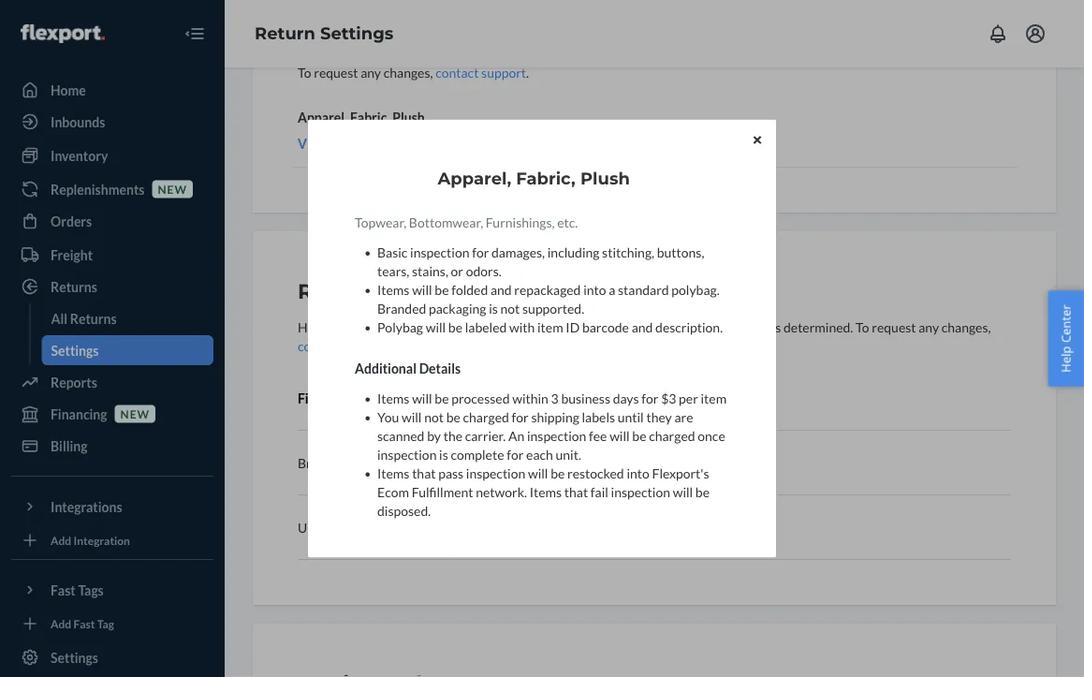 Task type: vqa. For each thing, say whether or not it's contained in the screenshot.
repackaged
yes



Task type: locate. For each thing, give the bounding box(es) containing it.
days
[[613, 391, 639, 407]]

into
[[584, 282, 607, 298], [627, 466, 650, 481]]

will down flexport's
[[673, 484, 693, 500]]

damages,
[[492, 244, 545, 260]]

fail
[[591, 484, 609, 500]]

0 vertical spatial charged
[[463, 409, 509, 425]]

into right restocked
[[627, 466, 650, 481]]

processed
[[452, 391, 510, 407]]

will down packaging at the top left of the page
[[426, 319, 446, 335]]

business
[[561, 391, 611, 407]]

1 vertical spatial into
[[627, 466, 650, 481]]

until
[[618, 409, 644, 425]]

standard
[[618, 282, 669, 298]]

carrier.
[[465, 428, 506, 444]]

0 vertical spatial is
[[489, 301, 498, 317]]

inspection
[[410, 244, 470, 260], [527, 428, 587, 444], [377, 447, 437, 463], [466, 466, 526, 481], [611, 484, 671, 500]]

once
[[698, 428, 726, 444]]

for down an
[[507, 447, 524, 463]]

plush
[[581, 168, 630, 189]]

description.
[[656, 319, 723, 335]]

1 vertical spatial is
[[439, 447, 448, 463]]

will
[[412, 282, 432, 298], [426, 319, 446, 335], [412, 391, 432, 407], [402, 409, 422, 425], [610, 428, 630, 444], [528, 466, 548, 481], [673, 484, 693, 500]]

restocked
[[568, 466, 624, 481]]

items
[[377, 282, 410, 298], [377, 391, 410, 407], [377, 466, 410, 481], [530, 484, 562, 500]]

stitching,
[[602, 244, 655, 260]]

not inside items will be processed within 3 business days for $3 per item you will not be charged for shipping labels until they are scanned by the carrier. an inspection fee will be charged once inspection is complete for each unit. items that pass inspection will be restocked into flexport's ecom fulfillment network. items that fail inspection will be disposed.
[[424, 409, 444, 425]]

1 vertical spatial charged
[[649, 428, 696, 444]]

0 vertical spatial that
[[412, 466, 436, 481]]

1 horizontal spatial that
[[565, 484, 588, 500]]

3
[[551, 391, 559, 407]]

charged
[[463, 409, 509, 425], [649, 428, 696, 444]]

and right barcode on the right top
[[632, 319, 653, 335]]

inspection up stains,
[[410, 244, 470, 260]]

you
[[377, 409, 399, 425]]

ecom
[[377, 484, 409, 500]]

fee
[[589, 428, 607, 444]]

supported.
[[523, 301, 585, 317]]

fulfillment
[[412, 484, 474, 500]]

is up the labeled
[[489, 301, 498, 317]]

1 horizontal spatial is
[[489, 301, 498, 317]]

details
[[419, 361, 461, 377]]

charged up carrier. on the left bottom of page
[[463, 409, 509, 425]]

will down stains,
[[412, 282, 432, 298]]

items up you
[[377, 391, 410, 407]]

and down odors.
[[491, 282, 512, 298]]

0 horizontal spatial is
[[439, 447, 448, 463]]

not inside 'basic inspection for damages, including stitching, buttons, tears, stains, or odors. items will be folded and repackaged into a standard polybag. branded packaging is not supported. polybag will be labeled with item id barcode and description.'
[[501, 301, 520, 317]]

tears,
[[377, 263, 410, 279]]

0 vertical spatial not
[[501, 301, 520, 317]]

be
[[435, 282, 449, 298], [449, 319, 463, 335], [435, 391, 449, 407], [446, 409, 461, 425], [633, 428, 647, 444], [551, 466, 565, 481], [696, 484, 710, 500]]

flexport's
[[652, 466, 710, 481]]

additional details
[[355, 361, 461, 377]]

item
[[538, 319, 564, 335], [701, 391, 727, 407]]

into inside items will be processed within 3 business days for $3 per item you will not be charged for shipping labels until they are scanned by the carrier. an inspection fee will be charged once inspection is complete for each unit. items that pass inspection will be restocked into flexport's ecom fulfillment network. items that fail inspection will be disposed.
[[627, 466, 650, 481]]

scanned
[[377, 428, 425, 444]]

furnishings,
[[486, 215, 555, 230]]

close image
[[754, 134, 762, 146]]

1 horizontal spatial and
[[632, 319, 653, 335]]

apparel, fabric, plush dialog
[[308, 119, 777, 558]]

buttons,
[[657, 244, 705, 260]]

center
[[1058, 305, 1075, 343]]

item right per
[[701, 391, 727, 407]]

that up fulfillment
[[412, 466, 436, 481]]

a
[[609, 282, 616, 298]]

for up odors.
[[472, 244, 489, 260]]

help center
[[1058, 305, 1075, 373]]

not up with
[[501, 301, 520, 317]]

1 horizontal spatial item
[[701, 391, 727, 407]]

charged down are
[[649, 428, 696, 444]]

item inside items will be processed within 3 business days for $3 per item you will not be charged for shipping labels until they are scanned by the carrier. an inspection fee will be charged once inspection is complete for each unit. items that pass inspection will be restocked into flexport's ecom fulfillment network. items that fail inspection will be disposed.
[[701, 391, 727, 407]]

not
[[501, 301, 520, 317], [424, 409, 444, 425]]

inspection down scanned
[[377, 447, 437, 463]]

per
[[679, 391, 699, 407]]

item down supported. at the top
[[538, 319, 564, 335]]

is
[[489, 301, 498, 317], [439, 447, 448, 463]]

0 vertical spatial into
[[584, 282, 607, 298]]

is up pass
[[439, 447, 448, 463]]

be down packaging at the top left of the page
[[449, 319, 463, 335]]

1 vertical spatial not
[[424, 409, 444, 425]]

labeled
[[465, 319, 507, 335]]

0 horizontal spatial charged
[[463, 409, 509, 425]]

labels
[[582, 409, 615, 425]]

will right fee
[[610, 428, 630, 444]]

item inside 'basic inspection for damages, including stitching, buttons, tears, stains, or odors. items will be folded and repackaged into a standard polybag. branded packaging is not supported. polybag will be labeled with item id barcode and description.'
[[538, 319, 564, 335]]

shipping
[[531, 409, 580, 425]]

inspection down the shipping
[[527, 428, 587, 444]]

each
[[526, 447, 553, 463]]

repackaged
[[515, 282, 581, 298]]

1 horizontal spatial not
[[501, 301, 520, 317]]

0 horizontal spatial not
[[424, 409, 444, 425]]

for
[[472, 244, 489, 260], [642, 391, 659, 407], [512, 409, 529, 425], [507, 447, 524, 463]]

items down tears, on the left top of the page
[[377, 282, 410, 298]]

that
[[412, 466, 436, 481], [565, 484, 588, 500]]

and
[[491, 282, 512, 298], [632, 319, 653, 335]]

0 horizontal spatial item
[[538, 319, 564, 335]]

bottomwear,
[[409, 215, 483, 230]]

0 horizontal spatial into
[[584, 282, 607, 298]]

0 vertical spatial item
[[538, 319, 564, 335]]

polybag.
[[672, 282, 720, 298]]

1 horizontal spatial into
[[627, 466, 650, 481]]

for up an
[[512, 409, 529, 425]]

1 vertical spatial item
[[701, 391, 727, 407]]

or
[[451, 263, 464, 279]]

0 vertical spatial and
[[491, 282, 512, 298]]

1 horizontal spatial charged
[[649, 428, 696, 444]]

topwear, bottomwear, furnishings, etc.
[[355, 215, 578, 230]]

packaging
[[429, 301, 487, 317]]

additional
[[355, 361, 417, 377]]

that left fail
[[565, 484, 588, 500]]

into left a
[[584, 282, 607, 298]]

be down until
[[633, 428, 647, 444]]

items down each
[[530, 484, 562, 500]]

not up by
[[424, 409, 444, 425]]

be down stains,
[[435, 282, 449, 298]]



Task type: describe. For each thing, give the bounding box(es) containing it.
disposed.
[[377, 503, 431, 519]]

inspection inside 'basic inspection for damages, including stitching, buttons, tears, stains, or odors. items will be folded and repackaged into a standard polybag. branded packaging is not supported. polybag will be labeled with item id barcode and description.'
[[410, 244, 470, 260]]

inspection up network.
[[466, 466, 526, 481]]

items up ecom at the left bottom of the page
[[377, 466, 410, 481]]

be down unit. in the right bottom of the page
[[551, 466, 565, 481]]

is inside items will be processed within 3 business days for $3 per item you will not be charged for shipping labels until they are scanned by the carrier. an inspection fee will be charged once inspection is complete for each unit. items that pass inspection will be restocked into flexport's ecom fulfillment network. items that fail inspection will be disposed.
[[439, 447, 448, 463]]

folded
[[452, 282, 488, 298]]

will down additional details
[[412, 391, 432, 407]]

basic
[[377, 244, 408, 260]]

into inside 'basic inspection for damages, including stitching, buttons, tears, stains, or odors. items will be folded and repackaged into a standard polybag. branded packaging is not supported. polybag will be labeled with item id barcode and description.'
[[584, 282, 607, 298]]

help
[[1058, 346, 1075, 373]]

the
[[444, 428, 463, 444]]

be up the
[[446, 409, 461, 425]]

id
[[566, 319, 580, 335]]

complete
[[451, 447, 504, 463]]

etc.
[[558, 215, 578, 230]]

1 vertical spatial and
[[632, 319, 653, 335]]

topwear,
[[355, 215, 407, 230]]

network.
[[476, 484, 527, 500]]

with
[[510, 319, 535, 335]]

will up scanned
[[402, 409, 422, 425]]

pass
[[439, 466, 464, 481]]

odors.
[[466, 263, 502, 279]]

items will be processed within 3 business days for $3 per item you will not be charged for shipping labels until they are scanned by the carrier. an inspection fee will be charged once inspection is complete for each unit. items that pass inspection will be restocked into flexport's ecom fulfillment network. items that fail inspection will be disposed.
[[377, 391, 727, 519]]

1 vertical spatial that
[[565, 484, 588, 500]]

for inside 'basic inspection for damages, including stitching, buttons, tears, stains, or odors. items will be folded and repackaged into a standard polybag. branded packaging is not supported. polybag will be labeled with item id barcode and description.'
[[472, 244, 489, 260]]

they
[[647, 409, 672, 425]]

fabric,
[[516, 168, 576, 189]]

an
[[509, 428, 525, 444]]

apparel, fabric, plush
[[438, 168, 630, 189]]

are
[[675, 409, 694, 425]]

be down flexport's
[[696, 484, 710, 500]]

within
[[513, 391, 549, 407]]

polybag
[[377, 319, 423, 335]]

items inside 'basic inspection for damages, including stitching, buttons, tears, stains, or odors. items will be folded and repackaged into a standard polybag. branded packaging is not supported. polybag will be labeled with item id barcode and description.'
[[377, 282, 410, 298]]

help center button
[[1049, 291, 1085, 387]]

be down details
[[435, 391, 449, 407]]

barcode
[[583, 319, 629, 335]]

apparel,
[[438, 168, 512, 189]]

including
[[548, 244, 600, 260]]

0 horizontal spatial that
[[412, 466, 436, 481]]

0 horizontal spatial and
[[491, 282, 512, 298]]

branded
[[377, 301, 426, 317]]

unit.
[[556, 447, 582, 463]]

by
[[427, 428, 441, 444]]

inspection right fail
[[611, 484, 671, 500]]

basic inspection for damages, including stitching, buttons, tears, stains, or odors. items will be folded and repackaged into a standard polybag. branded packaging is not supported. polybag will be labeled with item id barcode and description.
[[377, 244, 723, 335]]

stains,
[[412, 263, 449, 279]]

will down each
[[528, 466, 548, 481]]

$3
[[661, 391, 677, 407]]

is inside 'basic inspection for damages, including stitching, buttons, tears, stains, or odors. items will be folded and repackaged into a standard polybag. branded packaging is not supported. polybag will be labeled with item id barcode and description.'
[[489, 301, 498, 317]]

for left $3
[[642, 391, 659, 407]]



